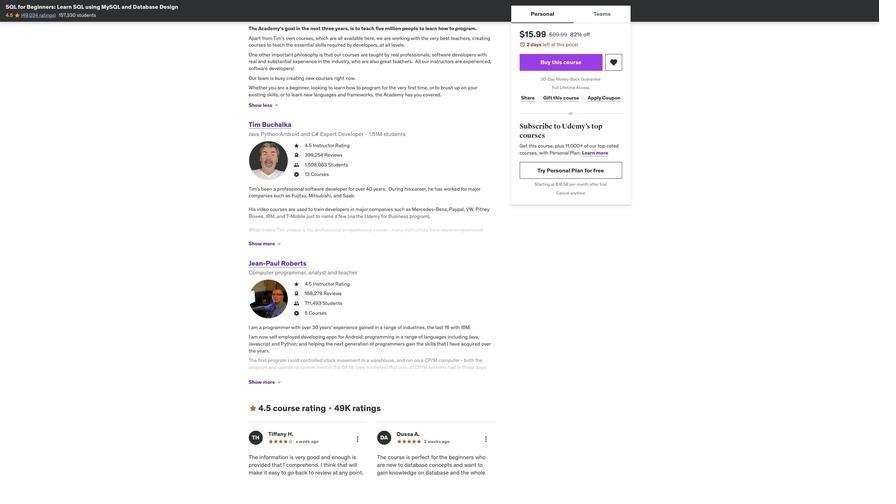 Task type: vqa. For each thing, say whether or not it's contained in the screenshot.
& related to Fitness
no



Task type: describe. For each thing, give the bounding box(es) containing it.
2 horizontal spatial learn
[[582, 150, 595, 156]]

2 vertical spatial range
[[325, 374, 337, 381]]

0 horizontal spatial real
[[249, 58, 257, 65]]

a inside what makes tim unique is his professional programming career - many instructors have never programmed professionally, let alone had a distinguished professional development career like tim.
[[311, 234, 313, 240]]

- inside i am a programmer with over 30 years' experience gained in a range of industries, the last 16 with ibm. i am now self employed developing apps for android; programming in a range of languages including java, javascript and python; and helping the next generation of programmers gain the skills that i have acquired over the years. the first program i sold controlled stock movement in a warehouse, and ran on a cp/m computer - both the program and operating system lived in the 64 kb (yes, kilobytes) that was all cp/m systems had in those days. i have gained experience in a wide range of industries including utilities, retail, insurance and the motor manufacturing industry. my clients and employers have included northumbrian water, arcadia, royal sun alliance, nissan and jaguar landrover. i also worked for sunderland university for 3 years preparing and delivering training courses in computing.
[[461, 358, 463, 364]]

feels
[[314, 478, 326, 479]]

0 horizontal spatial you
[[269, 85, 276, 91]]

0 vertical spatial creating
[[472, 35, 490, 41]]

show for jean-
[[249, 380, 262, 386]]

show more button for java
[[249, 237, 282, 251]]

students for jean-paul roberts
[[322, 300, 342, 307]]

30
[[312, 325, 318, 331]]

of up employers at the left bottom
[[338, 374, 343, 381]]

teachers,
[[451, 35, 471, 41]]

5
[[305, 310, 308, 316]]

2 for 2 weeks ago
[[424, 439, 427, 445]]

video
[[257, 207, 269, 213]]

the inside the information is very good and enough is provided that i comprehend. i think that will make it easy to go back to review at any point. i will say, the fact that this feels robotic ma
[[272, 478, 280, 479]]

instructors inside what makes tim unique is his professional programming career - many instructors have never programmed professionally, let alone had a distinguished professional development career like tim.
[[405, 227, 428, 233]]

of down industries,
[[418, 334, 423, 341]]

to up covered.
[[435, 85, 440, 91]]

that down last
[[437, 341, 446, 347]]

let
[[281, 234, 287, 240]]

1 horizontal spatial academy
[[384, 92, 404, 98]]

xsmall image inside show less button
[[274, 103, 279, 108]]

2 horizontal spatial or
[[569, 111, 573, 116]]

2 vertical spatial learn
[[291, 92, 302, 98]]

java, inside i am a programmer with over 30 years' experience gained in a range of industries, the last 16 with ibm. i am now self employed developing apps for android; programming in a range of languages including java, javascript and python; and helping the next generation of programmers gain the skills that i have acquired over the years. the first program i sold controlled stock movement in a warehouse, and ran on a cp/m computer - both the program and operating system lived in the 64 kb (yes, kilobytes) that was all cp/m systems had in those days. i have gained experience in a wide range of industries including utilities, retail, insurance and the motor manufacturing industry. my clients and employers have included northumbrian water, arcadia, royal sun alliance, nissan and jaguar landrover. i also worked for sunderland university for 3 years preparing and delivering training courses in computing.
[[469, 334, 479, 341]]

students left struggling
[[347, 268, 366, 275]]

that up any
[[337, 462, 347, 469]]

this down "$89.99" at the right top of page
[[557, 41, 565, 48]]

xsmall image inside show more button
[[276, 380, 282, 386]]

over left 30
[[302, 325, 311, 331]]

tim's inside tim's been a professional software developer for over 40 years.  during his career, he has worked for major companies such as fujitsu, mitsubishi, and saab.
[[249, 186, 260, 192]]

are inside his video courses are used to train developers in major companies such as mercedes-benz, paypal, vw, pitney bowes, ibm, and t-mobile just to name a few (via the udemy for business program).
[[288, 207, 295, 213]]

northumbrian
[[390, 381, 420, 387]]

courses inside his video courses are used to train developers in major companies such as mercedes-benz, paypal, vw, pitney bowes, ibm, and t-mobile just to name a few (via the udemy for business program).
[[270, 207, 287, 213]]

distinguished
[[314, 234, 344, 240]]

instructors inside the learn programming academy was created by tim buchalka, a software developer with 40 years experience, who is also an instructor on udemy, with over 1.93m+ students in his courses on java, python, android, c#  and the spring framework. the academy's goal in the next three years, is to teach five million people to learn how to program. apart from tim's own courses, which are all available here, we are working with the very best teachers, creating courses to teach the essential skills required by developers, at all levels. one other important philosophy is that our courses are taught by real professionals; software developers with real and substantial experience in the industry, who are also great teachers.  all our instructors are experienced, software developers! our team is busy creating new courses right now. whether you are a beginner, looking to learn how to program for the very first time, or to brush up on your existing skills, or to learn new languages and frameworks, the academy has you covered.
[[430, 58, 454, 65]]

at inside the information is very good and enough is provided that i comprehend. i think that will make it easy to go back to review at any point. i will say, the fact that this feels robotic ma
[[333, 470, 338, 477]]

over right acquired
[[481, 341, 491, 347]]

days
[[531, 41, 542, 48]]

to up just
[[308, 207, 313, 213]]

4.5 up 168,279
[[305, 281, 312, 287]]

his inside what makes tim unique is his professional programming career - many instructors have never programmed professionally, let alone had a distinguished professional development career like tim.
[[307, 227, 313, 233]]

by right purchased
[[341, 268, 346, 275]]

h.
[[288, 431, 294, 438]]

0 vertical spatial cp/m
[[425, 358, 437, 364]]

0 vertical spatial database
[[404, 462, 428, 469]]

on up people
[[417, 9, 422, 15]]

more up "nissan"
[[263, 380, 275, 386]]

weeks
[[428, 439, 441, 445]]

wishlist image
[[609, 58, 618, 67]]

learn more link
[[582, 150, 608, 156]]

go
[[288, 470, 294, 477]]

has inside tim's been a professional software developer for over 40 years.  during his career, he has worked for major companies such as fujitsu, mitsubishi, and saab.
[[435, 186, 443, 192]]

for right the apps
[[338, 334, 344, 341]]

easy
[[268, 470, 280, 477]]

is up available
[[350, 25, 354, 32]]

to right looking
[[328, 85, 333, 91]]

years'
[[319, 325, 332, 331]]

than
[[398, 248, 408, 254]]

million inside the learn programming academy was created by tim buchalka, a software developer with 40 years experience, who is also an instructor on udemy, with over 1.93m+ students in his courses on java, python, android, c#  and the spring framework. the academy's goal in the next three years, is to teach five million people to learn how to program. apart from tim's own courses, which are all available here, we are working with the very best teachers, creating courses to teach the essential skills required by developers, at all levels. one other important philosophy is that our courses are taught by real professionals; software developers with real and substantial experience in the industry, who are also great teachers.  all our instructors are experienced, software developers! our team is busy creating new courses right now. whether you are a beginner, looking to learn how to program for the very first time, or to brush up on your existing skills, or to learn new languages and frameworks, the academy has you covered.
[[385, 25, 401, 32]]

1 horizontal spatial real
[[391, 52, 399, 58]]

mobile
[[291, 213, 305, 220]]

with up 'python,'
[[437, 2, 446, 8]]

such inside tim's been a professional software developer for over 40 years.  during his career, he has worked for major companies such as fujitsu, mitsubishi, and saab.
[[274, 193, 284, 199]]

developer inside tim's been a professional software developer for over 40 years.  during his career, he has worked for major companies such as fujitsu, mitsubishi, and saab.
[[325, 186, 347, 192]]

gift
[[543, 95, 552, 101]]

get
[[520, 143, 528, 149]]

courses up people
[[398, 9, 416, 15]]

jean-paul roberts image
[[249, 280, 288, 319]]

0 vertical spatial new
[[306, 75, 315, 81]]

beginners
[[449, 454, 474, 461]]

1 show from the top
[[249, 102, 262, 108]]

xsmall image left 13
[[294, 171, 299, 178]]

developer inside the learn programming academy was created by tim buchalka, a software developer with 40 years experience, who is also an instructor on udemy, with over 1.93m+ students in his courses on java, python, android, c#  and the spring framework. the academy's goal in the next three years, is to teach five million people to learn how to program. apart from tim's own courses, which are all available here, we are working with the very best teachers, creating courses to teach the essential skills required by developers, at all levels. one other important philosophy is that our courses are taught by real professionals; software developers with real and substantial experience in the industry, who are also great teachers.  all our instructors are experienced, software developers! our team is busy creating new courses right now. whether you are a beginner, looking to learn how to program for the very first time, or to brush up on your existing skills, or to learn new languages and frameworks, the academy has you covered.
[[414, 2, 436, 8]]

concepts
[[429, 462, 452, 469]]

1 horizontal spatial our
[[422, 58, 429, 65]]

has inside tim has trained over 1.51 million students how to program, way more than a typical it professor at a college does in a lifetime.
[[258, 248, 266, 254]]

whole
[[470, 470, 485, 477]]

instructor for jean-paul roberts
[[313, 281, 334, 287]]

pitney
[[476, 207, 490, 213]]

$89.99
[[549, 31, 567, 38]]

many
[[392, 227, 403, 233]]

how inside the course is perfect for the beginners who are new to database concepts and want to gain knowledge on database and the whole internal functionalities and how the data
[[445, 478, 456, 479]]

personal inside get this course, plus 11,000+ of our top-rated courses, with personal plan.
[[550, 150, 569, 156]]

very inside the information is very good and enough is provided that i comprehend. i think that will make it easy to go back to review at any point. i will say, the fact that this feels robotic ma
[[295, 454, 305, 461]]

0 horizontal spatial teach
[[273, 42, 285, 48]]

people
[[402, 25, 418, 32]]

1 horizontal spatial program
[[268, 358, 286, 364]]

operating
[[278, 365, 299, 371]]

1 horizontal spatial who
[[351, 58, 361, 65]]

1 horizontal spatial or
[[430, 85, 434, 91]]

up
[[454, 85, 460, 91]]

0 vertical spatial who
[[249, 9, 258, 15]]

xsmall image left 711,493
[[294, 300, 299, 307]]

top
[[591, 122, 603, 131]]

is inside the course is perfect for the beginners who are new to database concepts and want to gain knowledge on database and the whole internal functionalities and how the data
[[406, 454, 410, 461]]

rating for tim buchalka
[[335, 142, 350, 149]]

2 days left at this price!
[[527, 41, 578, 48]]

at right the left
[[551, 41, 556, 48]]

0 vertical spatial our
[[334, 52, 341, 58]]

years.
[[257, 348, 270, 354]]

have left acquired
[[450, 341, 460, 347]]

in fact, tim's courses are often purchased by students struggling to get through college programming courses.
[[249, 268, 490, 275]]

to down 'from'
[[267, 42, 271, 48]]

more down top-
[[596, 150, 608, 156]]

this inside the information is very good and enough is provided that i comprehend. i think that will make it easy to go back to review at any point. i will say, the fact that this feels robotic ma
[[304, 478, 313, 479]]

1.51m
[[369, 131, 382, 138]]

important
[[272, 52, 293, 58]]

a inside his video courses are used to train developers in major companies such as mercedes-benz, paypal, vw, pitney bowes, ibm, and t-mobile just to name a few (via the udemy for business program).
[[335, 213, 337, 220]]

udemy's
[[562, 122, 590, 131]]

on left udemy, on the left
[[303, 9, 308, 15]]

0 vertical spatial gained
[[359, 325, 374, 331]]

0 vertical spatial teach
[[361, 25, 374, 32]]

trained
[[267, 248, 282, 254]]

is left busy
[[270, 75, 274, 81]]

0 vertical spatial academy
[[303, 2, 323, 8]]

with right 16
[[451, 325, 460, 331]]

to right people
[[419, 25, 424, 32]]

to down train
[[316, 213, 320, 220]]

gift this course link
[[542, 91, 581, 105]]

0 vertical spatial including
[[448, 334, 468, 341]]

reviews for tim buchalka
[[324, 152, 343, 158]]

wide
[[313, 374, 323, 381]]

personal inside button
[[531, 10, 554, 17]]

years inside i am a programmer with over 30 years' experience gained in a range of industries, the last 16 with ibm. i am now self employed developing apps for android; programming in a range of languages including java, javascript and python; and helping the next generation of programmers gain the skills that i have acquired over the years. the first program i sold controlled stock movement in a warehouse, and ran on a cp/m computer - both the program and operating system lived in the 64 kb (yes, kilobytes) that was all cp/m systems had in those days. i have gained experience in a wide range of industries including utilities, retail, insurance and the motor manufacturing industry. my clients and employers have included northumbrian water, arcadia, royal sun alliance, nissan and jaguar landrover. i also worked for sunderland university for 3 years preparing and delivering training courses in computing.
[[431, 388, 443, 394]]

for up the vw,
[[461, 186, 467, 192]]

developers,
[[353, 42, 379, 48]]

0 horizontal spatial also
[[264, 9, 273, 15]]

to up fact on the left of the page
[[281, 470, 286, 477]]

apps
[[326, 334, 337, 341]]

to right back on the bottom left of the page
[[309, 470, 314, 477]]

courses up industry,
[[342, 52, 360, 58]]

c# inside tim buchalka java python android and c# expert developer - 1.51m students
[[311, 131, 319, 138]]

by up '1.93m+'
[[352, 2, 357, 8]]

trial
[[600, 182, 607, 187]]

courses down apart in the left of the page
[[249, 42, 266, 48]]

of right generation
[[370, 341, 374, 347]]

to left get
[[391, 268, 395, 275]]

million inside tim has trained over 1.51 million students how to program, way more than a typical it professor at a college does in a lifetime.
[[303, 248, 317, 254]]

and inside the information is very good and enough is provided that i comprehend. i think that will make it easy to go back to review at any point. i will say, the fact that this feels robotic ma
[[321, 454, 330, 461]]

have down industries
[[358, 381, 369, 387]]

1 horizontal spatial range
[[384, 325, 396, 331]]

alone
[[288, 234, 300, 240]]

programmed
[[454, 227, 483, 233]]

1 sql from the left
[[6, 3, 17, 10]]

python,
[[435, 9, 452, 15]]

for up (49,034
[[18, 3, 25, 10]]

beginner,
[[290, 85, 310, 91]]

1 vertical spatial also
[[370, 58, 379, 65]]

levels.
[[391, 42, 405, 48]]

with down people
[[411, 35, 420, 41]]

1 vertical spatial gained
[[263, 374, 278, 381]]

years,
[[335, 25, 349, 32]]

show for tim
[[249, 241, 262, 247]]

subscribe
[[520, 122, 552, 131]]

over inside the learn programming academy was created by tim buchalka, a software developer with 40 years experience, who is also an instructor on udemy, with over 1.93m+ students in his courses on java, python, android, c#  and the spring framework. the academy's goal in the next three years, is to teach five million people to learn how to program. apart from tim's own courses, which are all available here, we are working with the very best teachers, creating courses to teach the essential skills required by developers, at all levels. one other important philosophy is that our courses are taught by real professionals; software developers with real and substantial experience in the industry, who are also great teachers.  all our instructors are experienced, software developers! our team is busy creating new courses right now. whether you are a beginner, looking to learn how to program for the very first time, or to brush up on your existing skills, or to learn new languages and frameworks, the academy has you covered.
[[338, 9, 347, 15]]

40 inside the learn programming academy was created by tim buchalka, a software developer with 40 years experience, who is also an instructor on udemy, with over 1.93m+ students in his courses on java, python, android, c#  and the spring framework. the academy's goal in the next three years, is to teach five million people to learn how to program. apart from tim's own courses, which are all available here, we are working with the very best teachers, creating courses to teach the essential skills required by developers, at all levels. one other important philosophy is that our courses are taught by real professionals; software developers with real and substantial experience in the industry, who are also great teachers.  all our instructors are experienced, software developers! our team is busy creating new courses right now. whether you are a beginner, looking to learn how to program for the very first time, or to brush up on your existing skills, or to learn new languages and frameworks, the academy has you covered.
[[447, 2, 453, 8]]

over inside tim's been a professional software developer for over 40 years.  during his career, he has worked for major companies such as fujitsu, mitsubishi, and saab.
[[356, 186, 365, 192]]

2 sql from the left
[[73, 3, 84, 10]]

for left 3 at bottom left
[[420, 388, 426, 394]]

had inside i am a programmer with over 30 years' experience gained in a range of industries, the last 16 with ibm. i am now self employed developing apps for android; programming in a range of languages including java, javascript and python; and helping the next generation of programmers gain the skills that i have acquired over the years. the first program i sold controlled stock movement in a warehouse, and ran on a cp/m computer - both the program and operating system lived in the 64 kb (yes, kilobytes) that was all cp/m systems had in those days. i have gained experience in a wide range of industries including utilities, retail, insurance and the motor manufacturing industry. my clients and employers have included northumbrian water, arcadia, royal sun alliance, nissan and jaguar landrover. i also worked for sunderland university for 3 years preparing and delivering training courses in computing.
[[448, 365, 456, 371]]

sun
[[469, 381, 477, 387]]

languages inside i am a programmer with over 30 years' experience gained in a range of industries, the last 16 with ibm. i am now self employed developing apps for android; programming in a range of languages including java, javascript and python; and helping the next generation of programmers gain the skills that i have acquired over the years. the first program i sold controlled stock movement in a warehouse, and ran on a cp/m computer - both the program and operating system lived in the 64 kb (yes, kilobytes) that was all cp/m systems had in those days. i have gained experience in a wide range of industries including utilities, retail, insurance and the motor manufacturing industry. my clients and employers have included northumbrian water, arcadia, royal sun alliance, nissan and jaguar landrover. i also worked for sunderland university for 3 years preparing and delivering training courses in computing.
[[424, 334, 447, 341]]

and inside tim buchalka java python android and c# expert developer - 1.51m students
[[301, 131, 310, 138]]

xsmall image down programmer, at bottom
[[294, 281, 299, 288]]

- for makes
[[388, 227, 390, 233]]

android;
[[345, 334, 364, 341]]

system
[[300, 365, 316, 371]]

by down available
[[347, 42, 352, 48]]

the inside i am a programmer with over 30 years' experience gained in a range of industries, the last 16 with ibm. i am now self employed developing apps for android; programming in a range of languages including java, javascript and python; and helping the next generation of programmers gain the skills that i have acquired over the years. the first program i sold controlled stock movement in a warehouse, and ran on a cp/m computer - both the program and operating system lived in the 64 kb (yes, kilobytes) that was all cp/m systems had in those days. i have gained experience in a wide range of industries including utilities, retail, insurance and the motor manufacturing industry. my clients and employers have included northumbrian water, arcadia, royal sun alliance, nissan and jaguar landrover. i also worked for sunderland university for 3 years preparing and delivering training courses in computing.
[[249, 358, 257, 364]]

industry.
[[282, 381, 301, 387]]

ago for and
[[311, 439, 319, 445]]

experience,
[[467, 2, 493, 8]]

1,508,063
[[305, 162, 327, 168]]

career,
[[412, 186, 427, 192]]

teams button
[[574, 6, 631, 22]]

good
[[307, 454, 320, 461]]

0 vertical spatial career
[[373, 227, 387, 233]]

your
[[468, 85, 477, 91]]

on right up
[[461, 85, 467, 91]]

helping
[[308, 341, 325, 347]]

and inside his video courses are used to train developers in major companies such as mercedes-benz, paypal, vw, pitney bowes, ibm, and t-mobile just to name a few (via the udemy for business program).
[[277, 213, 285, 220]]

back
[[295, 470, 308, 477]]

4.5 left (49,034
[[6, 12, 13, 18]]

1 vertical spatial college
[[424, 268, 439, 275]]

0 horizontal spatial or
[[280, 92, 285, 98]]

to up whole
[[478, 462, 483, 469]]

to up knowledge
[[398, 462, 403, 469]]

how down now. on the top of the page
[[346, 85, 355, 91]]

software up the team
[[249, 65, 268, 72]]

first inside i am a programmer with over 30 years' experience gained in a range of industries, the last 16 with ibm. i am now self employed developing apps for android; programming in a range of languages including java, javascript and python; and helping the next generation of programmers gain the skills that i have acquired over the years. the first program i sold controlled stock movement in a warehouse, and ran on a cp/m computer - both the program and operating system lived in the 64 kb (yes, kilobytes) that was all cp/m systems had in those days. i have gained experience in a wide range of industries including utilities, retail, insurance and the motor manufacturing industry. my clients and employers have included northumbrian water, arcadia, royal sun alliance, nissan and jaguar landrover. i also worked for sunderland university for 3 years preparing and delivering training courses in computing.
[[258, 358, 267, 364]]

1 horizontal spatial experience
[[333, 325, 358, 331]]

motor
[[462, 374, 475, 381]]

tim buchalka java python android and c# expert developer - 1.51m students
[[249, 121, 406, 138]]

2 horizontal spatial range
[[405, 334, 417, 341]]

0 vertical spatial will
[[349, 462, 357, 469]]

cancel
[[556, 191, 569, 196]]

time,
[[417, 85, 428, 91]]

royal
[[455, 381, 467, 387]]

1 vertical spatial programming
[[441, 268, 470, 275]]

python;
[[281, 341, 298, 347]]

off
[[583, 31, 590, 38]]

students for tim buchalka
[[328, 162, 348, 168]]

1 vertical spatial creating
[[286, 75, 304, 81]]

software up people
[[394, 2, 413, 8]]

to up available
[[355, 25, 360, 32]]

great
[[380, 58, 392, 65]]

0 horizontal spatial experience
[[279, 374, 303, 381]]

as inside tim's been a professional software developer for over 40 years.  during his career, he has worked for major companies such as fujitsu, mitsubishi, and saab.
[[285, 193, 290, 199]]

students inside the learn programming academy was created by tim buchalka, a software developer with 40 years experience, who is also an instructor on udemy, with over 1.93m+ students in his courses on java, python, android, c#  and the spring framework. the academy's goal in the next three years, is to teach five million people to learn how to program. apart from tim's own courses, which are all available here, we are working with the very best teachers, creating courses to teach the essential skills required by developers, at all levels. one other important philosophy is that our courses are taught by real professionals; software developers with real and substantial experience in the industry, who are also great teachers.  all our instructors are experienced, software developers! our team is busy creating new courses right now. whether you are a beginner, looking to learn how to program for the very first time, or to brush up on your existing skills, or to learn new languages and frameworks, the academy has you covered.
[[365, 9, 385, 15]]

1 horizontal spatial tim's
[[265, 268, 276, 275]]

tim has trained over 1.51 million students how to program, way more than a typical it professor at a college does in a lifetime.
[[249, 248, 493, 261]]

to up best
[[449, 25, 454, 32]]

kilobytes)
[[367, 365, 388, 371]]

this for get
[[529, 143, 537, 149]]

courses inside i am a programmer with over 30 years' experience gained in a range of industries, the last 16 with ibm. i am now self employed developing apps for android; programming in a range of languages including java, javascript and python; and helping the next generation of programmers gain the skills that i have acquired over the years. the first program i sold controlled stock movement in a warehouse, and ran on a cp/m computer - both the program and operating system lived in the 64 kb (yes, kilobytes) that was all cp/m systems had in those days. i have gained experience in a wide range of industries including utilities, retail, insurance and the motor manufacturing industry. my clients and employers have included northumbrian water, arcadia, royal sun alliance, nissan and jaguar landrover. i also worked for sunderland university for 3 years preparing and delivering training courses in computing.
[[289, 395, 306, 401]]

internal
[[377, 478, 396, 479]]

49k
[[334, 403, 351, 414]]

1 horizontal spatial all
[[385, 42, 390, 48]]

in inside tim has trained over 1.51 million students how to program, way more than a typical it professor at a college does in a lifetime.
[[249, 255, 253, 261]]

utilities,
[[388, 374, 406, 381]]

xsmall image up the trained
[[276, 241, 282, 247]]

that up utilities,
[[389, 365, 398, 371]]

1 vertical spatial new
[[304, 92, 313, 98]]

alarm image
[[520, 42, 525, 47]]

how up best
[[438, 25, 448, 32]]

xsmall image down android
[[294, 142, 299, 149]]

that up easy
[[272, 462, 282, 469]]

lived
[[317, 365, 327, 371]]

1 vertical spatial career
[[403, 234, 417, 240]]

with down created
[[327, 9, 336, 15]]

who inside the course is perfect for the beginners who are new to database concepts and want to gain knowledge on database and the whole internal functionalities and how the data
[[475, 454, 486, 461]]

courses for jean-paul roberts
[[309, 310, 327, 316]]

has inside the learn programming academy was created by tim buchalka, a software developer with 40 years experience, who is also an instructor on udemy, with over 1.93m+ students in his courses on java, python, android, c#  and the spring framework. the academy's goal in the next three years, is to teach five million people to learn how to program. apart from tim's own courses, which are all available here, we are working with the very best teachers, creating courses to teach the essential skills required by developers, at all levels. one other important philosophy is that our courses are taught by real professionals; software developers with real and substantial experience in the industry, who are also great teachers.  all our instructors are experienced, software developers! our team is busy creating new courses right now. whether you are a beginner, looking to learn how to program for the very first time, or to brush up on your existing skills, or to learn new languages and frameworks, the academy has you covered.
[[405, 92, 413, 98]]

was inside i am a programmer with over 30 years' experience gained in a range of industries, the last 16 with ibm. i am now self employed developing apps for android; programming in a range of languages including java, javascript and python; and helping the next generation of programmers gain the skills that i have acquired over the years. the first program i sold controlled stock movement in a warehouse, and ran on a cp/m computer - both the program and operating system lived in the 64 kb (yes, kilobytes) that was all cp/m systems had in those days. i have gained experience in a wide range of industries including utilities, retail, insurance and the motor manufacturing industry. my clients and employers have included northumbrian water, arcadia, royal sun alliance, nissan and jaguar landrover. i also worked for sunderland university for 3 years preparing and delivering training courses in computing.
[[399, 365, 407, 371]]

programming inside i am a programmer with over 30 years' experience gained in a range of industries, the last 16 with ibm. i am now self employed developing apps for android; programming in a range of languages including java, javascript and python; and helping the next generation of programmers gain the skills that i have acquired over the years. the first program i sold controlled stock movement in a warehouse, and ran on a cp/m computer - both the program and operating system lived in the 64 kb (yes, kilobytes) that was all cp/m systems had in those days. i have gained experience in a wide range of industries including utilities, retail, insurance and the motor manufacturing industry. my clients and employers have included northumbrian water, arcadia, royal sun alliance, nissan and jaguar landrover. i also worked for sunderland university for 3 years preparing and delivering training courses in computing.
[[365, 334, 395, 341]]

at inside the learn programming academy was created by tim buchalka, a software developer with 40 years experience, who is also an instructor on udemy, with over 1.93m+ students in his courses on java, python, android, c#  and the spring framework. the academy's goal in the next three years, is to teach five million people to learn how to program. apart from tim's own courses, which are all available here, we are working with the very best teachers, creating courses to teach the essential skills required by developers, at all levels. one other important philosophy is that our courses are taught by real professionals; software developers with real and substantial experience in the industry, who are also great teachers.  all our instructors are experienced, software developers! our team is busy creating new courses right now. whether you are a beginner, looking to learn how to program for the very first time, or to brush up on your existing skills, or to learn new languages and frameworks, the academy has you covered.
[[380, 42, 384, 48]]

busy
[[275, 75, 285, 81]]

2 for 2 days left at this price!
[[527, 41, 530, 48]]

university
[[397, 388, 419, 394]]

1 am from the top
[[251, 325, 258, 331]]

after
[[590, 182, 599, 187]]

0 horizontal spatial program
[[249, 365, 267, 371]]

learn more
[[582, 150, 608, 156]]

skills inside i am a programmer with over 30 years' experience gained in a range of industries, the last 16 with ibm. i am now self employed developing apps for android; programming in a range of languages including java, javascript and python; and helping the next generation of programmers gain the skills that i have acquired over the years. the first program i sold controlled stock movement in a warehouse, and ran on a cp/m computer - both the program and operating system lived in the 64 kb (yes, kilobytes) that was all cp/m systems had in those days. i have gained experience in a wide range of industries including utilities, retail, insurance and the motor manufacturing industry. my clients and employers have included northumbrian water, arcadia, royal sun alliance, nissan and jaguar landrover. i also worked for sunderland university for 3 years preparing and delivering training courses in computing.
[[425, 341, 436, 347]]

developers inside the learn programming academy was created by tim buchalka, a software developer with 40 years experience, who is also an instructor on udemy, with over 1.93m+ students in his courses on java, python, android, c#  and the spring framework. the academy's goal in the next three years, is to teach five million people to learn how to program. apart from tim's own courses, which are all available here, we are working with the very best teachers, creating courses to teach the essential skills required by developers, at all levels. one other important philosophy is that our courses are taught by real professionals; software developers with real and substantial experience in the industry, who are also great teachers.  all our instructors are experienced, software developers! our team is busy creating new courses right now. whether you are a beginner, looking to learn how to program for the very first time, or to brush up on your existing skills, or to learn new languages and frameworks, the academy has you covered.
[[452, 52, 476, 58]]

courses down 'roberts'
[[277, 268, 294, 275]]

courses, inside the learn programming academy was created by tim buchalka, a software developer with 40 years experience, who is also an instructor on udemy, with over 1.93m+ students in his courses on java, python, android, c#  and the spring framework. the academy's goal in the next three years, is to teach five million people to learn how to program. apart from tim's own courses, which are all available here, we are working with the very best teachers, creating courses to teach the essential skills required by developers, at all levels. one other important philosophy is that our courses are taught by real professionals; software developers with real and substantial experience in the industry, who are also great teachers.  all our instructors are experienced, software developers! our team is busy creating new courses right now. whether you are a beginner, looking to learn how to program for the very first time, or to brush up on your existing skills, or to learn new languages and frameworks, the academy has you covered.
[[296, 35, 315, 41]]

2 horizontal spatial learn
[[425, 25, 437, 32]]

xsmall image left 399,254
[[294, 152, 299, 159]]

never
[[441, 227, 453, 233]]

with up employed
[[291, 325, 301, 331]]

tiffany h.
[[268, 431, 294, 438]]

on inside i am a programmer with over 30 years' experience gained in a range of industries, the last 16 with ibm. i am now self employed developing apps for android; programming in a range of languages including java, javascript and python; and helping the next generation of programmers gain the skills that i have acquired over the years. the first program i sold controlled stock movement in a warehouse, and ran on a cp/m computer - both the program and operating system lived in the 64 kb (yes, kilobytes) that was all cp/m systems had in those days. i have gained experience in a wide range of industries including utilities, retail, insurance and the motor manufacturing industry. my clients and employers have included northumbrian water, arcadia, royal sun alliance, nissan and jaguar landrover. i also worked for sunderland university for 3 years preparing and delivering training courses in computing.
[[414, 358, 420, 364]]

experienced,
[[463, 58, 491, 65]]

0 horizontal spatial all
[[338, 35, 343, 41]]

skills inside the learn programming academy was created by tim buchalka, a software developer with 40 years experience, who is also an instructor on udemy, with over 1.93m+ students in his courses on java, python, android, c#  and the spring framework. the academy's goal in the next three years, is to teach five million people to learn how to program. apart from tim's own courses, which are all available here, we are working with the very best teachers, creating courses to teach the essential skills required by developers, at all levels. one other important philosophy is that our courses are taught by real professionals; software developers with real and substantial experience in the industry, who are also great teachers.  all our instructors are experienced, software developers! our team is busy creating new courses right now. whether you are a beginner, looking to learn how to program for the very first time, or to brush up on your existing skills, or to learn new languages and frameworks, the academy has you covered.
[[315, 42, 326, 48]]

roberts
[[281, 259, 307, 268]]

medium image
[[249, 405, 257, 413]]

1 vertical spatial including
[[367, 374, 387, 381]]

as inside his video courses are used to train developers in major companies such as mercedes-benz, paypal, vw, pitney bowes, ibm, and t-mobile just to name a few (via the udemy for business program).
[[406, 207, 411, 213]]

by up the great
[[385, 52, 390, 58]]

acquired
[[461, 341, 480, 347]]

was inside the learn programming academy was created by tim buchalka, a software developer with 40 years experience, who is also an instructor on udemy, with over 1.93m+ students in his courses on java, python, android, c#  and the spring framework. the academy's goal in the next three years, is to teach five million people to learn how to program. apart from tim's own courses, which are all available here, we are working with the very best teachers, creating courses to teach the essential skills required by developers, at all levels. one other important philosophy is that our courses are taught by real professionals; software developers with real and substantial experience in the industry, who are also great teachers.  all our instructors are experienced, software developers! our team is busy creating new courses right now. whether you are a beginner, looking to learn how to program for the very first time, or to brush up on your existing skills, or to learn new languages and frameworks, the academy has you covered.
[[324, 2, 333, 8]]

college inside tim has trained over 1.51 million students how to program, way more than a typical it professor at a college does in a lifetime.
[[465, 248, 481, 254]]

programming inside what makes tim unique is his professional programming career - many instructors have never programmed professionally, let alone had a distinguished professional development career like tim.
[[343, 227, 372, 233]]

water,
[[422, 381, 435, 387]]

fujitsu,
[[292, 193, 307, 199]]

software inside tim's been a professional software developer for over 40 years.  during his career, he has worked for major companies such as fujitsu, mitsubishi, and saab.
[[305, 186, 324, 192]]

is up spring
[[259, 9, 263, 15]]

to down the beginner,
[[286, 92, 290, 98]]

team
[[258, 75, 269, 81]]

1 vertical spatial database
[[426, 470, 449, 477]]

2 vertical spatial professional
[[345, 234, 372, 240]]

a week ago
[[296, 439, 319, 445]]

2 horizontal spatial very
[[430, 35, 439, 41]]

1 horizontal spatial professional
[[315, 227, 341, 233]]

1 horizontal spatial you
[[414, 92, 422, 98]]

this for gift
[[553, 95, 562, 101]]

more down "professionally,"
[[263, 241, 275, 247]]

for inside his video courses are used to train developers in major companies such as mercedes-benz, paypal, vw, pitney bowes, ibm, and t-mobile just to name a few (via the udemy for business program).
[[381, 213, 387, 220]]



Task type: locate. For each thing, give the bounding box(es) containing it.
java, up acquired
[[469, 334, 479, 341]]

1 vertical spatial who
[[351, 58, 361, 65]]

courses up looking
[[316, 75, 333, 81]]

at inside tim has trained over 1.51 million students how to program, way more than a typical it professor at a college does in a lifetime.
[[456, 248, 460, 254]]

0 horizontal spatial -
[[365, 131, 367, 138]]

show less button
[[249, 98, 279, 112]]

1 vertical spatial developer
[[325, 186, 347, 192]]

of inside get this course, plus 11,000+ of our top-rated courses, with personal plan.
[[584, 143, 588, 149]]

program.
[[455, 25, 477, 32]]

unique
[[286, 227, 301, 233]]

major inside tim's been a professional software developer for over 40 years.  during his career, he has worked for major companies such as fujitsu, mitsubishi, and saab.
[[468, 186, 481, 192]]

0 horizontal spatial developers
[[325, 207, 349, 213]]

in
[[386, 9, 390, 15], [296, 25, 300, 32], [318, 58, 322, 65], [351, 207, 354, 213], [249, 255, 253, 261], [375, 325, 379, 331], [396, 334, 400, 341], [362, 358, 365, 364], [328, 365, 332, 371], [457, 365, 461, 371], [304, 374, 308, 381], [308, 395, 312, 401]]

- for buchalka
[[365, 131, 367, 138]]

free
[[593, 167, 604, 174]]

back
[[570, 76, 580, 82]]

next for three
[[310, 25, 321, 32]]

courses up ibm,
[[270, 207, 287, 213]]

1 vertical spatial experience
[[279, 374, 303, 381]]

show more button for roberts
[[249, 376, 282, 390]]

including
[[448, 334, 468, 341], [367, 374, 387, 381]]

1 horizontal spatial developers
[[452, 52, 476, 58]]

0 horizontal spatial skills
[[315, 42, 326, 48]]

1 vertical spatial courses
[[309, 310, 327, 316]]

programming down (via
[[343, 227, 372, 233]]

this for buy
[[552, 59, 562, 66]]

0 vertical spatial java,
[[423, 9, 434, 15]]

2 ago from the left
[[442, 439, 450, 445]]

worked right he
[[444, 186, 460, 192]]

over down created
[[338, 9, 347, 15]]

the learn programming academy was created by tim buchalka, a software developer with 40 years experience, who is also an instructor on udemy, with over 1.93m+ students in his courses on java, python, android, c#  and the spring framework. the academy's goal in the next three years, is to teach five million people to learn how to program. apart from tim's own courses, which are all available here, we are working with the very best teachers, creating courses to teach the essential skills required by developers, at all levels. one other important philosophy is that our courses are taught by real professionals; software developers with real and substantial experience in the industry, who are also great teachers.  all our instructors are experienced, software developers! our team is busy creating new courses right now. whether you are a beginner, looking to learn how to program for the very first time, or to brush up on your existing skills, or to learn new languages and frameworks, the academy has you covered.
[[249, 2, 493, 98]]

per
[[570, 182, 576, 187]]

0 vertical spatial instructor
[[313, 142, 334, 149]]

0 vertical spatial was
[[324, 2, 333, 8]]

1 horizontal spatial courses,
[[520, 150, 538, 156]]

the inside the information is very good and enough is provided that i comprehend. i think that will make it easy to go back to review at any point. i will say, the fact that this feels robotic ma
[[249, 454, 258, 461]]

learn right plan.
[[582, 150, 595, 156]]

ibm.
[[461, 325, 471, 331]]

1 vertical spatial rating
[[335, 281, 350, 287]]

that inside the learn programming academy was created by tim buchalka, a software developer with 40 years experience, who is also an instructor on udemy, with over 1.93m+ students in his courses on java, python, android, c#  and the spring framework. the academy's goal in the next three years, is to teach five million people to learn how to program. apart from tim's own courses, which are all available here, we are working with the very best teachers, creating courses to teach the essential skills required by developers, at all levels. one other important philosophy is that our courses are taught by real professionals; software developers with real and substantial experience in the industry, who are also great teachers.  all our instructors are experienced, software developers! our team is busy creating new courses right now. whether you are a beginner, looking to learn how to program for the very first time, or to brush up on your existing skills, or to learn new languages and frameworks, the academy has you covered.
[[324, 52, 333, 58]]

show more for roberts
[[249, 380, 275, 386]]

our inside get this course, plus 11,000+ of our top-rated courses, with personal plan.
[[590, 143, 597, 149]]

xsmall image left 1,508,063
[[294, 162, 299, 169]]

is right enough
[[352, 454, 356, 461]]

rated
[[607, 143, 619, 149]]

companies inside his video courses are used to train developers in major companies such as mercedes-benz, paypal, vw, pitney bowes, ibm, and t-mobile just to name a few (via the udemy for business program).
[[369, 207, 393, 213]]

the inside the course is perfect for the beginners who are new to database concepts and want to gain knowledge on database and the whole internal functionalities and how the data
[[377, 454, 386, 461]]

who right industry,
[[351, 58, 361, 65]]

essential
[[294, 42, 314, 48]]

self
[[269, 334, 277, 341]]

2 horizontal spatial also
[[370, 58, 379, 65]]

had down computer
[[448, 365, 456, 371]]

gain up ran
[[406, 341, 415, 347]]

1 vertical spatial reviews
[[324, 291, 342, 297]]

show down "professionally,"
[[249, 241, 262, 247]]

that down required
[[324, 52, 333, 58]]

course inside button
[[563, 59, 582, 66]]

1 rating from the top
[[335, 142, 350, 149]]

the for the course is perfect for the beginners who are new to database concepts and want to gain knowledge on database and the whole internal functionalities and how the data
[[377, 454, 386, 461]]

1 show more from the top
[[249, 241, 275, 247]]

1.93m+
[[348, 9, 364, 15]]

at up the robotic
[[333, 470, 338, 477]]

4.5 instructor rating for tim buchalka
[[305, 142, 350, 149]]

with up experienced,
[[477, 52, 487, 58]]

2 rating from the top
[[335, 281, 350, 287]]

2 vertical spatial personal
[[547, 167, 570, 174]]

perfect
[[412, 454, 430, 461]]

worked inside tim's been a professional software developer for over 40 years.  during his career, he has worked for major companies such as fujitsu, mitsubishi, and saab.
[[444, 186, 460, 192]]

this inside the gift this course 'link'
[[553, 95, 562, 101]]

mercedes-
[[412, 207, 436, 213]]

for left sunderland
[[363, 388, 369, 394]]

0 vertical spatial also
[[264, 9, 273, 15]]

week
[[299, 439, 310, 445]]

professional inside tim's been a professional software developer for over 40 years.  during his career, he has worked for major companies such as fujitsu, mitsubishi, and saab.
[[277, 186, 304, 192]]

ratings
[[352, 403, 381, 414]]

1 4.5 instructor rating from the top
[[305, 142, 350, 149]]

0 vertical spatial million
[[385, 25, 401, 32]]

course up knowledge
[[388, 454, 405, 461]]

1 ago from the left
[[311, 439, 319, 445]]

gained up android;
[[359, 325, 374, 331]]

whether
[[249, 85, 267, 91]]

makes
[[261, 227, 276, 233]]

such up business
[[394, 207, 405, 213]]

over left 1.51 on the bottom left of page
[[284, 248, 293, 254]]

or
[[430, 85, 434, 91], [280, 92, 285, 98], [569, 111, 573, 116]]

additional actions for review by dussa a. image
[[482, 435, 490, 444]]

0 vertical spatial years
[[455, 2, 466, 8]]

is inside what makes tim unique is his professional programming career - many instructors have never programmed professionally, let alone had a distinguished professional development career like tim.
[[302, 227, 306, 233]]

1 vertical spatial -
[[388, 227, 390, 233]]

1 vertical spatial professional
[[315, 227, 341, 233]]

2 show more from the top
[[249, 380, 275, 386]]

instructors down best
[[430, 58, 454, 65]]

arcadia,
[[437, 381, 454, 387]]

0 horizontal spatial including
[[367, 374, 387, 381]]

ago for the
[[442, 439, 450, 445]]

cp/m up systems
[[425, 358, 437, 364]]

for left free
[[585, 167, 592, 174]]

cp/m
[[425, 358, 437, 364], [415, 365, 427, 371]]

languages inside the learn programming academy was created by tim buchalka, a software developer with 40 years experience, who is also an instructor on udemy, with over 1.93m+ students in his courses on java, python, android, c#  and the spring framework. the academy's goal in the next three years, is to teach five million people to learn how to program. apart from tim's own courses, which are all available here, we are working with the very best teachers, creating courses to teach the essential skills required by developers, at all levels. one other important philosophy is that our courses are taught by real professionals; software developers with real and substantial experience in the industry, who are also great teachers.  all our instructors are experienced, software developers! our team is busy creating new courses right now. whether you are a beginner, looking to learn how to program for the very first time, or to brush up on your existing skills, or to learn new languages and frameworks, the academy has you covered.
[[314, 92, 336, 98]]

how down concepts
[[445, 478, 456, 479]]

creating
[[472, 35, 490, 41], [286, 75, 304, 81]]

3 show from the top
[[249, 380, 262, 386]]

xsmall image
[[274, 103, 279, 108], [294, 162, 299, 169], [294, 171, 299, 178], [276, 241, 282, 247], [294, 300, 299, 307], [294, 310, 299, 317], [327, 406, 333, 412]]

0 vertical spatial skills
[[315, 42, 326, 48]]

1 horizontal spatial learn
[[258, 2, 271, 8]]

4.5 up 399,254
[[305, 142, 312, 149]]

courses for tim buchalka
[[311, 171, 329, 178]]

a inside tim's been a professional software developer for over 40 years.  during his career, he has worked for major companies such as fujitsu, mitsubishi, and saab.
[[273, 186, 276, 192]]

it professor
[[428, 248, 455, 254]]

generation
[[345, 341, 369, 347]]

1 horizontal spatial java,
[[469, 334, 479, 341]]

xsmall image down 'computing.' on the left bottom
[[327, 406, 333, 412]]

students
[[328, 162, 348, 168], [322, 300, 342, 307]]

tab list
[[511, 6, 631, 23]]

for up the saab. in the left top of the page
[[348, 186, 354, 192]]

also inside i am a programmer with over 30 years' experience gained in a range of industries, the last 16 with ibm. i am now self employed developing apps for android; programming in a range of languages including java, javascript and python; and helping the next generation of programmers gain the skills that i have acquired over the years. the first program i sold controlled stock movement in a warehouse, and ran on a cp/m computer - both the program and operating system lived in the 64 kb (yes, kilobytes) that was all cp/m systems had in those days. i have gained experience in a wide range of industries including utilities, retail, insurance and the motor manufacturing industry. my clients and employers have included northumbrian water, arcadia, royal sun alliance, nissan and jaguar landrover. i also worked for sunderland university for 3 years preparing and delivering training courses in computing.
[[336, 388, 345, 394]]

all
[[338, 35, 343, 41], [385, 42, 390, 48], [409, 365, 414, 371]]

show more up "alliance,"
[[249, 380, 275, 386]]

on inside the course is perfect for the beginners who are new to database concepts and want to gain knowledge on database and the whole internal functionalities and how the data
[[418, 470, 424, 477]]

have inside what makes tim unique is his professional programming career - many instructors have never programmed professionally, let alone had a distinguished professional development career like tim.
[[430, 227, 440, 233]]

using
[[85, 3, 100, 10]]

courses, inside get this course, plus 11,000+ of our top-rated courses, with personal plan.
[[520, 150, 538, 156]]

gain inside i am a programmer with over 30 years' experience gained in a range of industries, the last 16 with ibm. i am now self employed developing apps for android; programming in a range of languages including java, javascript and python; and helping the next generation of programmers gain the skills that i have acquired over the years. the first program i sold controlled stock movement in a warehouse, and ran on a cp/m computer - both the program and operating system lived in the 64 kb (yes, kilobytes) that was all cp/m systems had in those days. i have gained experience in a wide range of industries including utilities, retail, insurance and the motor manufacturing industry. my clients and employers have included northumbrian water, arcadia, royal sun alliance, nissan and jaguar landrover. i also worked for sunderland university for 3 years preparing and delivering training courses in computing.
[[406, 341, 415, 347]]

1 show more button from the top
[[249, 237, 282, 251]]

1 vertical spatial will
[[252, 478, 260, 479]]

xsmall image left 5 at the left of page
[[294, 310, 299, 317]]

has up the lifetime.
[[258, 248, 266, 254]]

tim inside the learn programming academy was created by tim buchalka, a software developer with 40 years experience, who is also an instructor on udemy, with over 1.93m+ students in his courses on java, python, android, c#  and the spring framework. the academy's goal in the next three years, is to teach five million people to learn how to program. apart from tim's own courses, which are all available here, we are working with the very best teachers, creating courses to teach the essential skills required by developers, at all levels. one other important philosophy is that our courses are taught by real professionals; software developers with real and substantial experience in the industry, who are also great teachers.  all our instructors are experienced, software developers! our team is busy creating new courses right now. whether you are a beginner, looking to learn how to program for the very first time, or to brush up on your existing skills, or to learn new languages and frameworks, the academy has you covered.
[[358, 2, 366, 8]]

or up udemy's
[[569, 111, 573, 116]]

like
[[418, 234, 426, 240]]

0 horizontal spatial 40
[[366, 186, 372, 192]]

learn down right
[[334, 85, 345, 91]]

2 show from the top
[[249, 241, 262, 247]]

instructor up 399,254 reviews
[[313, 142, 334, 149]]

programming up programmers
[[365, 334, 395, 341]]

tab list containing personal
[[511, 6, 631, 23]]

$15.99 $89.99 82% off
[[520, 29, 590, 40]]

1 vertical spatial developers
[[325, 207, 349, 213]]

his inside the learn programming academy was created by tim buchalka, a software developer with 40 years experience, who is also an instructor on udemy, with over 1.93m+ students in his courses on java, python, android, c#  and the spring framework. the academy's goal in the next three years, is to teach five million people to learn how to program. apart from tim's own courses, which are all available here, we are working with the very best teachers, creating courses to teach the essential skills required by developers, at all levels. one other important philosophy is that our courses are taught by real professionals; software developers with real and substantial experience in the industry, who are also great teachers.  all our instructors are experienced, software developers! our team is busy creating new courses right now. whether you are a beginner, looking to learn how to program for the very first time, or to brush up on your existing skills, or to learn new languages and frameworks, the academy has you covered.
[[391, 9, 397, 15]]

have
[[430, 227, 440, 233], [450, 341, 460, 347], [251, 374, 262, 381], [358, 381, 369, 387]]

tim inside tim has trained over 1.51 million students how to program, way more than a typical it professor at a college does in a lifetime.
[[249, 248, 257, 254]]

our down professionals;
[[422, 58, 429, 65]]

1 horizontal spatial was
[[399, 365, 407, 371]]

typical
[[413, 248, 427, 254]]

2 vertical spatial programming
[[365, 334, 395, 341]]

of
[[584, 143, 588, 149], [398, 325, 402, 331], [418, 334, 423, 341], [370, 341, 374, 347], [338, 374, 343, 381]]

1 vertical spatial companies
[[369, 207, 393, 213]]

sql for beginners: learn sql using mysql and database design
[[6, 3, 178, 10]]

with
[[437, 2, 446, 8], [327, 9, 336, 15], [411, 35, 420, 41], [477, 52, 487, 58], [539, 150, 548, 156], [291, 325, 301, 331], [451, 325, 460, 331]]

for inside the learn programming academy was created by tim buchalka, a software developer with 40 years experience, who is also an instructor on udemy, with over 1.93m+ students in his courses on java, python, android, c#  and the spring framework. the academy's goal in the next three years, is to teach five million people to learn how to program. apart from tim's own courses, which are all available here, we are working with the very best teachers, creating courses to teach the essential skills required by developers, at all levels. one other important philosophy is that our courses are taught by real professionals; software developers with real and substantial experience in the industry, who are also great teachers.  all our instructors are experienced, software developers! our team is busy creating new courses right now. whether you are a beginner, looking to learn how to program for the very first time, or to brush up on your existing skills, or to learn new languages and frameworks, the academy has you covered.
[[382, 85, 388, 91]]

2 vertical spatial very
[[295, 454, 305, 461]]

0 horizontal spatial first
[[258, 358, 267, 364]]

very left time, at top left
[[397, 85, 407, 91]]

show more for java
[[249, 241, 275, 247]]

students
[[365, 9, 385, 15], [77, 12, 96, 18], [384, 131, 406, 138], [319, 248, 338, 254], [347, 268, 366, 275]]

0 horizontal spatial as
[[285, 193, 290, 199]]

have up tim.
[[430, 227, 440, 233]]

landrover.
[[309, 388, 332, 394]]

0 vertical spatial college
[[465, 248, 481, 254]]

existing
[[249, 92, 266, 98]]

students inside tim has trained over 1.51 million students how to program, way more than a typical it professor at a college does in a lifetime.
[[319, 248, 338, 254]]

additional actions for review by tiffany h. image
[[353, 435, 362, 444]]

courses,
[[296, 35, 315, 41], [520, 150, 538, 156]]

college right through
[[424, 268, 439, 275]]

- inside what makes tim unique is his professional programming career - many instructors have never programmed professionally, let alone had a distinguished professional development career like tim.
[[388, 227, 390, 233]]

all left levels.
[[385, 42, 390, 48]]

systems
[[429, 365, 447, 371]]

anytime
[[570, 191, 585, 196]]

students down buchalka, on the top left
[[365, 9, 385, 15]]

40 inside tim's been a professional software developer for over 40 years.  during his career, he has worked for major companies such as fujitsu, mitsubishi, and saab.
[[366, 186, 372, 192]]

courses, up 'essential' in the left of the page
[[296, 35, 315, 41]]

1 vertical spatial major
[[356, 207, 368, 213]]

1 horizontal spatial has
[[405, 92, 413, 98]]

2 vertical spatial our
[[590, 143, 597, 149]]

have up manufacturing
[[251, 374, 262, 381]]

0 horizontal spatial his
[[307, 227, 313, 233]]

also down taught
[[370, 58, 379, 65]]

rating for jean-paul roberts
[[335, 281, 350, 287]]

over inside tim has trained over 1.51 million students how to program, way more than a typical it professor at a college does in a lifetime.
[[284, 248, 293, 254]]

to up frameworks,
[[356, 85, 361, 91]]

with inside get this course, plus 11,000+ of our top-rated courses, with personal plan.
[[539, 150, 548, 156]]

software down best
[[432, 52, 451, 58]]

tim inside what makes tim unique is his professional programming career - many instructors have never programmed professionally, let alone had a distinguished professional development career like tim.
[[277, 227, 285, 233]]

database
[[133, 3, 158, 10]]

0 vertical spatial such
[[274, 193, 284, 199]]

are
[[330, 35, 337, 41], [384, 35, 391, 41], [361, 52, 368, 58], [362, 58, 369, 65], [455, 58, 462, 65], [278, 85, 285, 91], [288, 207, 295, 213], [296, 268, 303, 275], [377, 462, 385, 469]]

2 4.5 instructor rating from the top
[[305, 281, 350, 287]]

2 horizontal spatial our
[[590, 143, 597, 149]]

that down back on the bottom left of the page
[[292, 478, 302, 479]]

0 vertical spatial first
[[408, 85, 416, 91]]

this right get
[[529, 143, 537, 149]]

course inside 'link'
[[563, 95, 579, 101]]

0 horizontal spatial ago
[[311, 439, 319, 445]]

students down "sql for beginners: learn sql using mysql and database design"
[[77, 12, 96, 18]]

gain up internal
[[377, 470, 388, 477]]

new inside the course is perfect for the beginners who are new to database concepts and want to gain knowledge on database and the whole internal functionalities and how the data
[[386, 462, 397, 469]]

was
[[324, 2, 333, 8], [399, 365, 407, 371]]

delivering
[[249, 395, 270, 401]]

0 vertical spatial tim's
[[249, 186, 260, 192]]

13 courses
[[305, 171, 329, 178]]

to inside subscribe to udemy's top courses
[[554, 122, 561, 131]]

0 horizontal spatial who
[[249, 9, 258, 15]]

0 vertical spatial as
[[285, 193, 290, 199]]

4.5 down delivering
[[258, 403, 271, 414]]

first down years.
[[258, 358, 267, 364]]

c#
[[472, 9, 479, 15], [311, 131, 319, 138]]

for inside the course is perfect for the beginners who are new to database concepts and want to gain knowledge on database and the whole internal functionalities and how the data
[[431, 454, 438, 461]]

0 vertical spatial professional
[[277, 186, 304, 192]]

alliance,
[[249, 388, 267, 394]]

program).
[[410, 213, 431, 220]]

0 horizontal spatial courses,
[[296, 35, 315, 41]]

program inside the learn programming academy was created by tim buchalka, a software developer with 40 years experience, who is also an instructor on udemy, with over 1.93m+ students in his courses on java, python, android, c#  and the spring framework. the academy's goal in the next three years, is to teach five million people to learn how to program. apart from tim's own courses, which are all available here, we are working with the very best teachers, creating courses to teach the essential skills required by developers, at all levels. one other important philosophy is that our courses are taught by real professionals; software developers with real and substantial experience in the industry, who are also great teachers.  all our instructors are experienced, software developers! our team is busy creating new courses right now. whether you are a beginner, looking to learn how to program for the very first time, or to brush up on your existing skills, or to learn new languages and frameworks, the academy has you covered.
[[362, 85, 381, 91]]

experience up android;
[[333, 325, 358, 331]]

399,254 reviews
[[305, 152, 343, 158]]

0 vertical spatial c#
[[472, 9, 479, 15]]

of left industries,
[[398, 325, 402, 331]]

worked inside i am a programmer with over 30 years' experience gained in a range of industries, the last 16 with ibm. i am now self employed developing apps for android; programming in a range of languages including java, javascript and python; and helping the next generation of programmers gain the skills that i have acquired over the years. the first program i sold controlled stock movement in a warehouse, and ran on a cp/m computer - both the program and operating system lived in the 64 kb (yes, kilobytes) that was all cp/m systems had in those days. i have gained experience in a wide range of industries including utilities, retail, insurance and the motor manufacturing industry. my clients and employers have included northumbrian water, arcadia, royal sun alliance, nissan and jaguar landrover. i also worked for sunderland university for 3 years preparing and delivering training courses in computing.
[[346, 388, 362, 394]]

2 horizontal spatial -
[[461, 358, 463, 364]]

2 instructor from the top
[[313, 281, 334, 287]]

1 horizontal spatial 2
[[527, 41, 530, 48]]

dussa a.
[[397, 431, 420, 438]]

1 vertical spatial show
[[249, 241, 262, 247]]

168,279
[[305, 291, 322, 297]]

developer up 'python,'
[[414, 2, 436, 8]]

academy up udemy, on the left
[[303, 2, 323, 8]]

0 horizontal spatial sql
[[6, 3, 17, 10]]

money-
[[556, 76, 570, 82]]

range right wide
[[325, 374, 337, 381]]

1 vertical spatial you
[[414, 92, 422, 98]]

his inside tim's been a professional software developer for over 40 years.  during his career, he has worked for major companies such as fujitsu, mitsubishi, and saab.
[[405, 186, 411, 192]]

gift this course
[[543, 95, 579, 101]]

1 vertical spatial was
[[399, 365, 407, 371]]

years inside the learn programming academy was created by tim buchalka, a software developer with 40 years experience, who is also an instructor on udemy, with over 1.93m+ students in his courses on java, python, android, c#  and the spring framework. the academy's goal in the next three years, is to teach five million people to learn how to program. apart from tim's own courses, which are all available here, we are working with the very best teachers, creating courses to teach the essential skills required by developers, at all levels. one other important philosophy is that our courses are taught by real professionals; software developers with real and substantial experience in the industry, who are also great teachers.  all our instructors are experienced, software developers! our team is busy creating new courses right now. whether you are a beginner, looking to learn how to program for the very first time, or to brush up on your existing skills, or to learn new languages and frameworks, the academy has you covered.
[[455, 2, 466, 8]]

the for the information is very good and enough is provided that i comprehend. i think that will make it easy to go back to review at any point. i will say, the fact that this feels robotic ma
[[249, 454, 258, 461]]

this inside buy this course button
[[552, 59, 562, 66]]

is right philosophy in the left of the page
[[319, 52, 323, 58]]

sql up 157,330 students
[[73, 3, 84, 10]]

million up working
[[385, 25, 401, 32]]

next for generation
[[334, 341, 344, 347]]

1 vertical spatial real
[[249, 58, 257, 65]]

tim inside tim buchalka java python android and c# expert developer - 1.51m students
[[249, 121, 260, 129]]

0 vertical spatial had
[[301, 234, 309, 240]]

show more button up the lifetime.
[[249, 237, 282, 251]]

also down employers at the left bottom
[[336, 388, 345, 394]]

0 horizontal spatial gain
[[377, 470, 388, 477]]

you down time, at top left
[[414, 92, 422, 98]]

to inside tim has trained over 1.51 million students how to program, way more than a typical it professor at a college does in a lifetime.
[[349, 248, 354, 254]]

developer up the saab. in the left top of the page
[[325, 186, 347, 192]]

try personal plan for free
[[538, 167, 604, 174]]

5 courses
[[305, 310, 327, 316]]

0 horizontal spatial college
[[424, 268, 439, 275]]

0 vertical spatial companies
[[249, 193, 273, 199]]

range
[[384, 325, 396, 331], [405, 334, 417, 341], [325, 374, 337, 381]]

instructor for tim buchalka
[[313, 142, 334, 149]]

1 vertical spatial our
[[422, 58, 429, 65]]

1 instructor from the top
[[313, 142, 334, 149]]

0 vertical spatial very
[[430, 35, 439, 41]]

courses
[[311, 171, 329, 178], [309, 310, 327, 316]]

0 vertical spatial languages
[[314, 92, 336, 98]]

courses down subscribe at the right top
[[520, 131, 545, 140]]

4.5 instructor rating for jean-paul roberts
[[305, 281, 350, 287]]

in inside his video courses are used to train developers in major companies such as mercedes-benz, paypal, vw, pitney bowes, ibm, and t-mobile just to name a few (via the udemy for business program).
[[351, 207, 354, 213]]

1 vertical spatial very
[[397, 85, 407, 91]]

this inside get this course, plus 11,000+ of our top-rated courses, with personal plan.
[[529, 143, 537, 149]]

such inside his video courses are used to train developers in major companies such as mercedes-benz, paypal, vw, pitney bowes, ibm, and t-mobile just to name a few (via the udemy for business program).
[[394, 207, 405, 213]]

(49,034 ratings)
[[21, 12, 56, 18]]

python
[[261, 131, 278, 138]]

such
[[274, 193, 284, 199], [394, 207, 405, 213]]

course down training
[[273, 403, 300, 414]]

real
[[391, 52, 399, 58], [249, 58, 257, 65]]

0 horizontal spatial academy
[[303, 2, 323, 8]]

0 horizontal spatial was
[[324, 2, 333, 8]]

program down years.
[[249, 365, 267, 371]]

courses inside subscribe to udemy's top courses
[[520, 131, 545, 140]]

1 horizontal spatial learn
[[334, 85, 345, 91]]

robotic
[[328, 478, 345, 479]]

0 horizontal spatial languages
[[314, 92, 336, 98]]

how inside tim has trained over 1.51 million students how to program, way more than a typical it professor at a college does in a lifetime.
[[339, 248, 348, 254]]

companies inside tim's been a professional software developer for over 40 years.  during his career, he has worked for major companies such as fujitsu, mitsubishi, and saab.
[[249, 193, 273, 199]]

0 vertical spatial show more
[[249, 241, 275, 247]]

the for the learn programming academy was created by tim buchalka, a software developer with 40 years experience, who is also an instructor on udemy, with over 1.93m+ students in his courses on java, python, android, c#  and the spring framework. the academy's goal in the next three years, is to teach five million people to learn how to program. apart from tim's own courses, which are all available here, we are working with the very best teachers, creating courses to teach the essential skills required by developers, at all levels. one other important philosophy is that our courses are taught by real professionals; software developers with real and substantial experience in the industry, who are also great teachers.  all our instructors are experienced, software developers! our team is busy creating new courses right now. whether you are a beginner, looking to learn how to program for the very first time, or to brush up on your existing skills, or to learn new languages and frameworks, the academy has you covered.
[[249, 2, 257, 8]]

c# down experience,
[[472, 9, 479, 15]]

2 horizontal spatial program
[[362, 85, 381, 91]]

had inside what makes tim unique is his professional programming career - many instructors have never programmed professionally, let alone had a distinguished professional development career like tim.
[[301, 234, 309, 240]]

it
[[264, 470, 267, 477]]

real down one
[[249, 58, 257, 65]]

reviews for jean-paul roberts
[[324, 291, 342, 297]]

including down 'ibm.' on the right
[[448, 334, 468, 341]]

0 vertical spatial programming
[[343, 227, 372, 233]]

will down make
[[252, 478, 260, 479]]

starting at $16.58 per month after trial cancel anytime
[[535, 182, 607, 196]]

0 vertical spatial personal
[[531, 10, 554, 17]]

1 horizontal spatial years
[[455, 2, 466, 8]]

database
[[404, 462, 428, 469], [426, 470, 449, 477]]

worked down employers at the left bottom
[[346, 388, 362, 394]]

xsmall image
[[294, 142, 299, 149], [294, 152, 299, 159], [294, 281, 299, 288], [294, 291, 299, 298], [276, 380, 282, 386]]

tim buchalka image
[[249, 141, 288, 180]]

2 vertical spatial program
[[249, 365, 267, 371]]

instructor
[[280, 9, 302, 15]]

1 vertical spatial cp/m
[[415, 365, 427, 371]]

next inside the learn programming academy was created by tim buchalka, a software developer with 40 years experience, who is also an instructor on udemy, with over 1.93m+ students in his courses on java, python, android, c#  and the spring framework. the academy's goal in the next three years, is to teach five million people to learn how to program. apart from tim's own courses, which are all available here, we are working with the very best teachers, creating courses to teach the essential skills required by developers, at all levels. one other important philosophy is that our courses are taught by real professionals; software developers with real and substantial experience in the industry, who are also great teachers.  all our instructors are experienced, software developers! our team is busy creating new courses right now. whether you are a beginner, looking to learn how to program for the very first time, or to brush up on your existing skills, or to learn new languages and frameworks, the academy has you covered.
[[310, 25, 321, 32]]

learn inside the learn programming academy was created by tim buchalka, a software developer with 40 years experience, who is also an instructor on udemy, with over 1.93m+ students in his courses on java, python, android, c#  and the spring framework. the academy's goal in the next three years, is to teach five million people to learn how to program. apart from tim's own courses, which are all available here, we are working with the very best teachers, creating courses to teach the essential skills required by developers, at all levels. one other important philosophy is that our courses are taught by real professionals; software developers with real and substantial experience in the industry, who are also great teachers.  all our instructors are experienced, software developers! our team is busy creating new courses right now. whether you are a beginner, looking to learn how to program for the very first time, or to brush up on your existing skills, or to learn new languages and frameworks, the academy has you covered.
[[258, 2, 271, 8]]

design
[[159, 3, 178, 10]]

2 show more button from the top
[[249, 376, 282, 390]]

framework.
[[273, 16, 297, 22]]

4.5
[[6, 12, 13, 18], [305, 142, 312, 149], [305, 281, 312, 287], [258, 403, 271, 414]]

for up concepts
[[431, 454, 438, 461]]

say,
[[261, 478, 270, 479]]

i am a programmer with over 30 years' experience gained in a range of industries, the last 16 with ibm. i am now self employed developing apps for android; programming in a range of languages including java, javascript and python; and helping the next generation of programmers gain the skills that i have acquired over the years. the first program i sold controlled stock movement in a warehouse, and ran on a cp/m computer - both the program and operating system lived in the 64 kb (yes, kilobytes) that was all cp/m systems had in those days. i have gained experience in a wide range of industries including utilities, retail, insurance and the motor manufacturing industry. my clients and employers have included northumbrian water, arcadia, royal sun alliance, nissan and jaguar landrover. i also worked for sunderland university for 3 years preparing and delivering training courses in computing.
[[249, 325, 491, 401]]

on up functionalities
[[418, 470, 424, 477]]

0 horizontal spatial worked
[[346, 388, 362, 394]]

0 horizontal spatial range
[[325, 374, 337, 381]]

information
[[259, 454, 288, 461]]

to left udemy's
[[554, 122, 561, 131]]

academy's
[[258, 25, 284, 32]]

xsmall image left 168,279
[[294, 291, 299, 298]]

1 horizontal spatial companies
[[369, 207, 393, 213]]

more inside tim has trained over 1.51 million students how to program, way more than a typical it professor at a college does in a lifetime.
[[386, 248, 397, 254]]

all inside i am a programmer with over 30 years' experience gained in a range of industries, the last 16 with ibm. i am now self employed developing apps for android; programming in a range of languages including java, javascript and python; and helping the next generation of programmers gain the skills that i have acquired over the years. the first program i sold controlled stock movement in a warehouse, and ran on a cp/m computer - both the program and operating system lived in the 64 kb (yes, kilobytes) that was all cp/m systems had in those days. i have gained experience in a wide range of industries including utilities, retail, insurance and the motor manufacturing industry. my clients and employers have included northumbrian water, arcadia, royal sun alliance, nissan and jaguar landrover. i also worked for sunderland university for 3 years preparing and delivering training courses in computing.
[[409, 365, 414, 371]]

benz,
[[436, 207, 448, 213]]

tim up jean-
[[249, 248, 257, 254]]

on
[[303, 9, 308, 15], [417, 9, 422, 15], [461, 85, 467, 91], [414, 358, 420, 364], [418, 470, 424, 477]]

software up the 'mitsubishi,'
[[305, 186, 324, 192]]

0 vertical spatial experience
[[333, 325, 358, 331]]

first inside the learn programming academy was created by tim buchalka, a software developer with 40 years experience, who is also an instructor on udemy, with over 1.93m+ students in his courses on java, python, android, c#  and the spring framework. the academy's goal in the next three years, is to teach five million people to learn how to program. apart from tim's own courses, which are all available here, we are working with the very best teachers, creating courses to teach the essential skills required by developers, at all levels. one other important philosophy is that our courses are taught by real professionals; software developers with real and substantial experience in the industry, who are also great teachers.  all our instructors are experienced, software developers! our team is busy creating new courses right now. whether you are a beginner, looking to learn how to program for the very first time, or to brush up on your existing skills, or to learn new languages and frameworks, the academy has you covered.
[[408, 85, 416, 91]]

is up comprehend.
[[290, 454, 294, 461]]

creating down program.
[[472, 35, 490, 41]]

teacher
[[338, 269, 357, 276]]

the inside his video courses are used to train developers in major companies such as mercedes-benz, paypal, vw, pitney bowes, ibm, and t-mobile just to name a few (via the udemy for business program).
[[356, 213, 363, 220]]

0 horizontal spatial learn
[[57, 3, 72, 10]]

1 horizontal spatial million
[[385, 25, 401, 32]]

developing
[[301, 334, 325, 341]]

1 vertical spatial 40
[[366, 186, 372, 192]]

2 horizontal spatial has
[[435, 186, 443, 192]]

major up the vw,
[[468, 186, 481, 192]]

and inside tim's been a professional software developer for over 40 years.  during his career, he has worked for major companies such as fujitsu, mitsubishi, and saab.
[[334, 193, 342, 199]]

0 horizontal spatial professional
[[277, 186, 304, 192]]

course inside the course is perfect for the beginners who are new to database concepts and want to gain knowledge on database and the whole internal functionalities and how the data
[[388, 454, 405, 461]]

1 horizontal spatial sql
[[73, 3, 84, 10]]

plus
[[555, 143, 564, 149]]

instructors up like
[[405, 227, 428, 233]]

teachers.
[[393, 58, 413, 65]]

2 am from the top
[[251, 334, 258, 341]]

developers inside his video courses are used to train developers in major companies such as mercedes-benz, paypal, vw, pitney bowes, ibm, and t-mobile just to name a few (via the udemy for business program).
[[325, 207, 349, 213]]

training
[[271, 395, 288, 401]]

2 weeks ago
[[424, 439, 450, 445]]

major inside his video courses are used to train developers in major companies such as mercedes-benz, paypal, vw, pitney bowes, ibm, and t-mobile just to name a few (via the udemy for business program).
[[356, 207, 368, 213]]

courses down jaguar in the bottom of the page
[[289, 395, 306, 401]]

1 vertical spatial gain
[[377, 470, 388, 477]]

udemy,
[[309, 9, 326, 15]]

2 horizontal spatial who
[[475, 454, 486, 461]]

languages
[[314, 92, 336, 98], [424, 334, 447, 341]]

sunderland
[[370, 388, 396, 394]]

point.
[[349, 470, 363, 477]]

0 vertical spatial -
[[365, 131, 367, 138]]

are inside the course is perfect for the beginners who are new to database concepts and want to gain knowledge on database and the whole internal functionalities and how the data
[[377, 462, 385, 469]]

at inside starting at $16.58 per month after trial cancel anytime
[[551, 182, 555, 187]]

c# inside the learn programming academy was created by tim buchalka, a software developer with 40 years experience, who is also an instructor on udemy, with over 1.93m+ students in his courses on java, python, android, c#  and the spring framework. the academy's goal in the next three years, is to teach five million people to learn how to program. apart from tim's own courses, which are all available here, we are working with the very best teachers, creating courses to teach the essential skills required by developers, at all levels. one other important philosophy is that our courses are taught by real professionals; software developers with real and substantial experience in the industry, who are also great teachers.  all our instructors are experienced, software developers! our team is busy creating new courses right now. whether you are a beginner, looking to learn how to program for the very first time, or to brush up on your existing skills, or to learn new languages and frameworks, the academy has you covered.
[[472, 9, 479, 15]]

students inside tim buchalka java python android and c# expert developer - 1.51m students
[[384, 131, 406, 138]]

share button
[[520, 91, 536, 105]]

bowes,
[[249, 213, 265, 220]]

java, inside the learn programming academy was created by tim buchalka, a software developer with 40 years experience, who is also an instructor on udemy, with over 1.93m+ students in his courses on java, python, android, c#  and the spring framework. the academy's goal in the next three years, is to teach five million people to learn how to program. apart from tim's own courses, which are all available here, we are working with the very best teachers, creating courses to teach the essential skills required by developers, at all levels. one other important philosophy is that our courses are taught by real professionals; software developers with real and substantial experience in the industry, who are also great teachers.  all our instructors are experienced, software developers! our team is busy creating new courses right now. whether you are a beginner, looking to learn how to program for the very first time, or to brush up on your existing skills, or to learn new languages and frameworks, the academy has you covered.
[[423, 9, 434, 15]]

2 vertical spatial has
[[258, 248, 266, 254]]

for down the great
[[382, 85, 388, 91]]

also up spring
[[264, 9, 273, 15]]

jean-paul roberts computer programmer, analyst and teacher
[[249, 259, 357, 276]]

reviews up 1,508,063 students
[[324, 152, 343, 158]]



